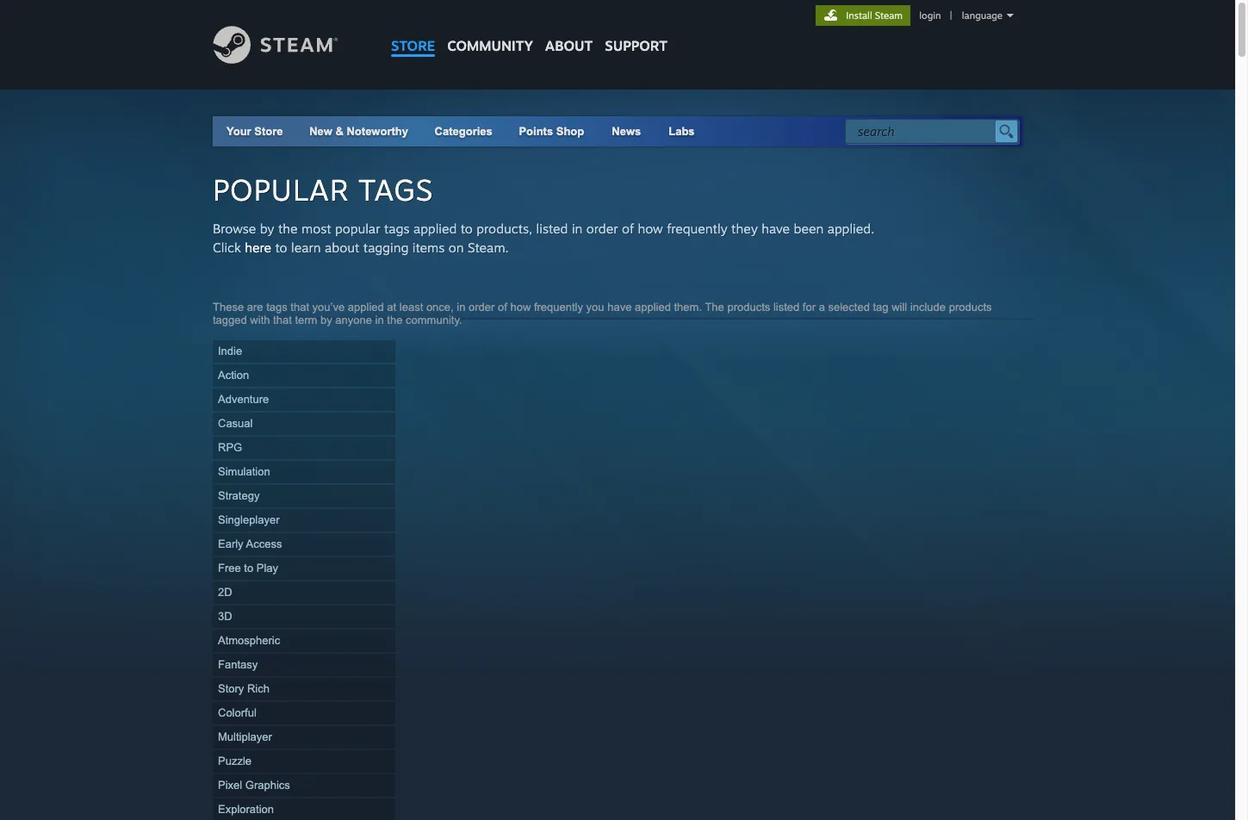 Task type: vqa. For each thing, say whether or not it's contained in the screenshot.
the leftmost how
yes



Task type: describe. For each thing, give the bounding box(es) containing it.
colorful
[[218, 707, 257, 719]]

tagging
[[363, 240, 409, 256]]

2 vertical spatial to
[[244, 562, 253, 575]]

once,
[[426, 301, 454, 314]]

popular
[[335, 221, 380, 237]]

rpg
[[218, 441, 242, 454]]

them.
[[674, 301, 702, 314]]

how inside browse by the most popular tags applied to products, listed in order of how frequently they have been applied. click here to learn about tagging items on steam.
[[638, 221, 663, 237]]

for
[[803, 301, 816, 314]]

in inside browse by the most popular tags applied to products, listed in order of how frequently they have been applied. click here to learn about tagging items on steam.
[[572, 221, 583, 237]]

order inside these are tags that you've applied at least once, in order of how frequently you have applied them. the products listed for a selected tag will include products tagged with that term by anyone in the community.
[[469, 301, 495, 314]]

these
[[213, 301, 244, 314]]

a
[[819, 301, 825, 314]]

about
[[545, 37, 593, 54]]

2 products from the left
[[949, 301, 992, 314]]

|
[[950, 9, 953, 22]]

anyone
[[335, 314, 372, 327]]

the
[[705, 301, 724, 314]]

2 horizontal spatial applied
[[635, 301, 671, 314]]

your store link
[[227, 125, 283, 138]]

have inside browse by the most popular tags applied to products, listed in order of how frequently they have been applied. click here to learn about tagging items on steam.
[[762, 221, 790, 237]]

store
[[254, 125, 283, 138]]

shop
[[556, 125, 584, 138]]

store
[[391, 37, 435, 54]]

with
[[250, 314, 270, 327]]

install steam link
[[816, 5, 911, 26]]

on
[[449, 240, 464, 256]]

store link
[[385, 0, 441, 62]]

3d
[[218, 610, 232, 623]]

rich
[[247, 682, 270, 695]]

steam.
[[468, 240, 509, 256]]

the inside these are tags that you've applied at least once, in order of how frequently you have applied them. the products listed for a selected tag will include products tagged with that term by anyone in the community.
[[387, 314, 403, 327]]

at
[[387, 301, 397, 314]]

new
[[309, 125, 332, 138]]

free to play
[[218, 562, 278, 575]]

graphics
[[245, 779, 290, 792]]

new & noteworthy
[[309, 125, 408, 138]]

products,
[[477, 221, 533, 237]]

listed inside these are tags that you've applied at least once, in order of how frequently you have applied them. the products listed for a selected tag will include products tagged with that term by anyone in the community.
[[774, 301, 800, 314]]

1 products from the left
[[728, 301, 771, 314]]

least
[[400, 301, 423, 314]]

term
[[295, 314, 317, 327]]

how inside these are tags that you've applied at least once, in order of how frequently you have applied them. the products listed for a selected tag will include products tagged with that term by anyone in the community.
[[510, 301, 531, 314]]

login
[[920, 9, 941, 22]]

install
[[846, 9, 873, 22]]

early access
[[218, 538, 282, 551]]

include
[[911, 301, 946, 314]]

&
[[336, 125, 344, 138]]

been
[[794, 221, 824, 237]]

by inside these are tags that you've applied at least once, in order of how frequently you have applied them. the products listed for a selected tag will include products tagged with that term by anyone in the community.
[[321, 314, 332, 327]]

tagged
[[213, 314, 247, 327]]

language
[[962, 9, 1003, 22]]

are
[[247, 301, 263, 314]]

simulation
[[218, 465, 270, 478]]

the inside browse by the most popular tags applied to products, listed in order of how frequently they have been applied. click here to learn about tagging items on steam.
[[278, 221, 298, 237]]

applied inside browse by the most popular tags applied to products, listed in order of how frequently they have been applied. click here to learn about tagging items on steam.
[[413, 221, 457, 237]]

your store
[[227, 125, 283, 138]]

early
[[218, 538, 244, 551]]

your
[[227, 125, 251, 138]]

that right "with"
[[273, 314, 292, 327]]

adventure
[[218, 393, 269, 406]]

0 vertical spatial to
[[461, 221, 473, 237]]

here link
[[245, 240, 271, 256]]

browse by the most popular tags applied to products, listed in order of how frequently they have been applied. click here to learn about tagging items on steam.
[[213, 221, 875, 256]]

noteworthy
[[347, 125, 408, 138]]

of inside these are tags that you've applied at least once, in order of how frequently you have applied them. the products listed for a selected tag will include products tagged with that term by anyone in the community.
[[498, 301, 507, 314]]

indie
[[218, 345, 242, 358]]

news
[[612, 125, 641, 138]]

that left you've
[[291, 301, 309, 314]]

of inside browse by the most popular tags applied to products, listed in order of how frequently they have been applied. click here to learn about tagging items on steam.
[[622, 221, 634, 237]]

search text field
[[858, 121, 992, 143]]



Task type: locate. For each thing, give the bounding box(es) containing it.
tags
[[384, 221, 410, 237], [266, 301, 288, 314]]

community link
[[441, 0, 539, 62]]

products right include
[[949, 301, 992, 314]]

1 horizontal spatial of
[[622, 221, 634, 237]]

learn
[[291, 240, 321, 256]]

frequently left you
[[534, 301, 583, 314]]

0 horizontal spatial how
[[510, 301, 531, 314]]

story rich
[[218, 682, 270, 695]]

popular
[[213, 171, 349, 208]]

in right products,
[[572, 221, 583, 237]]

2d
[[218, 586, 232, 599]]

you've
[[312, 301, 345, 314]]

selected
[[828, 301, 870, 314]]

support
[[605, 37, 668, 54]]

0 vertical spatial tags
[[384, 221, 410, 237]]

0 vertical spatial how
[[638, 221, 663, 237]]

0 horizontal spatial listed
[[536, 221, 568, 237]]

in right once,
[[457, 301, 466, 314]]

have inside these are tags that you've applied at least once, in order of how frequently you have applied them. the products listed for a selected tag will include products tagged with that term by anyone in the community.
[[608, 301, 632, 314]]

pixel graphics
[[218, 779, 290, 792]]

1 horizontal spatial by
[[321, 314, 332, 327]]

items
[[413, 240, 445, 256]]

strategy
[[218, 489, 260, 502]]

about link
[[539, 0, 599, 59]]

order
[[587, 221, 618, 237], [469, 301, 495, 314]]

atmospheric
[[218, 634, 280, 647]]

labs
[[669, 125, 695, 138]]

click
[[213, 240, 241, 256]]

1 horizontal spatial in
[[457, 301, 466, 314]]

1 vertical spatial have
[[608, 301, 632, 314]]

0 horizontal spatial order
[[469, 301, 495, 314]]

login link
[[916, 9, 945, 22]]

1 vertical spatial the
[[387, 314, 403, 327]]

play
[[257, 562, 278, 575]]

access
[[246, 538, 282, 551]]

frequently inside these are tags that you've applied at least once, in order of how frequently you have applied them. the products listed for a selected tag will include products tagged with that term by anyone in the community.
[[534, 301, 583, 314]]

most
[[302, 221, 331, 237]]

to left play in the bottom of the page
[[244, 562, 253, 575]]

the up learn
[[278, 221, 298, 237]]

applied left the them.
[[635, 301, 671, 314]]

you
[[586, 301, 605, 314]]

the
[[278, 221, 298, 237], [387, 314, 403, 327]]

applied
[[413, 221, 457, 237], [348, 301, 384, 314], [635, 301, 671, 314]]

puzzle
[[218, 755, 252, 768]]

fantasy
[[218, 658, 258, 671]]

pixel
[[218, 779, 242, 792]]

0 vertical spatial by
[[260, 221, 274, 237]]

0 horizontal spatial in
[[375, 314, 384, 327]]

1 vertical spatial to
[[275, 240, 287, 256]]

0 vertical spatial have
[[762, 221, 790, 237]]

by up here at the top left
[[260, 221, 274, 237]]

0 horizontal spatial frequently
[[534, 301, 583, 314]]

0 vertical spatial of
[[622, 221, 634, 237]]

products
[[728, 301, 771, 314], [949, 301, 992, 314]]

1 vertical spatial order
[[469, 301, 495, 314]]

products right the
[[728, 301, 771, 314]]

applied.
[[828, 221, 875, 237]]

casual
[[218, 417, 253, 430]]

0 horizontal spatial have
[[608, 301, 632, 314]]

tags up tagging
[[384, 221, 410, 237]]

points shop
[[519, 125, 584, 138]]

steam
[[875, 9, 903, 22]]

1 horizontal spatial how
[[638, 221, 663, 237]]

login | language
[[920, 9, 1003, 22]]

frequently left they
[[667, 221, 728, 237]]

frequently
[[667, 221, 728, 237], [534, 301, 583, 314]]

they
[[732, 221, 758, 237]]

the left community.
[[387, 314, 403, 327]]

by right term
[[321, 314, 332, 327]]

in
[[572, 221, 583, 237], [457, 301, 466, 314], [375, 314, 384, 327]]

1 horizontal spatial have
[[762, 221, 790, 237]]

listed right products,
[[536, 221, 568, 237]]

order up you
[[587, 221, 618, 237]]

tags inside these are tags that you've applied at least once, in order of how frequently you have applied them. the products listed for a selected tag will include products tagged with that term by anyone in the community.
[[266, 301, 288, 314]]

by inside browse by the most popular tags applied to products, listed in order of how frequently they have been applied. click here to learn about tagging items on steam.
[[260, 221, 274, 237]]

tags inside browse by the most popular tags applied to products, listed in order of how frequently they have been applied. click here to learn about tagging items on steam.
[[384, 221, 410, 237]]

singleplayer
[[218, 514, 280, 526]]

community.
[[406, 314, 462, 327]]

1 horizontal spatial to
[[275, 240, 287, 256]]

1 horizontal spatial the
[[387, 314, 403, 327]]

labs link
[[655, 116, 709, 146]]

order right once,
[[469, 301, 495, 314]]

listed
[[536, 221, 568, 237], [774, 301, 800, 314]]

that
[[291, 301, 309, 314], [273, 314, 292, 327]]

0 vertical spatial frequently
[[667, 221, 728, 237]]

points shop link
[[505, 116, 598, 146]]

support link
[[599, 0, 674, 59]]

tags right are
[[266, 301, 288, 314]]

community
[[447, 37, 533, 54]]

to up on
[[461, 221, 473, 237]]

1 vertical spatial by
[[321, 314, 332, 327]]

install steam
[[846, 9, 903, 22]]

1 vertical spatial listed
[[774, 301, 800, 314]]

listed inside browse by the most popular tags applied to products, listed in order of how frequently they have been applied. click here to learn about tagging items on steam.
[[536, 221, 568, 237]]

0 vertical spatial the
[[278, 221, 298, 237]]

1 vertical spatial how
[[510, 301, 531, 314]]

free
[[218, 562, 241, 575]]

0 horizontal spatial applied
[[348, 301, 384, 314]]

1 vertical spatial of
[[498, 301, 507, 314]]

will
[[892, 301, 908, 314]]

0 vertical spatial order
[[587, 221, 618, 237]]

categories
[[435, 125, 493, 138]]

browse
[[213, 221, 256, 237]]

1 horizontal spatial frequently
[[667, 221, 728, 237]]

exploration
[[218, 803, 274, 816]]

have right you
[[608, 301, 632, 314]]

1 horizontal spatial applied
[[413, 221, 457, 237]]

news link
[[598, 116, 655, 146]]

0 horizontal spatial tags
[[266, 301, 288, 314]]

action
[[218, 369, 249, 382]]

2 horizontal spatial to
[[461, 221, 473, 237]]

0 horizontal spatial by
[[260, 221, 274, 237]]

story
[[218, 682, 244, 695]]

0 horizontal spatial the
[[278, 221, 298, 237]]

of
[[622, 221, 634, 237], [498, 301, 507, 314]]

by
[[260, 221, 274, 237], [321, 314, 332, 327]]

2 horizontal spatial in
[[572, 221, 583, 237]]

applied left at
[[348, 301, 384, 314]]

about
[[325, 240, 360, 256]]

1 horizontal spatial listed
[[774, 301, 800, 314]]

order inside browse by the most popular tags applied to products, listed in order of how frequently they have been applied. click here to learn about tagging items on steam.
[[587, 221, 618, 237]]

1 horizontal spatial tags
[[384, 221, 410, 237]]

tags
[[359, 171, 433, 208]]

0 vertical spatial listed
[[536, 221, 568, 237]]

here
[[245, 240, 271, 256]]

new & noteworthy link
[[309, 125, 408, 138]]

in left at
[[375, 314, 384, 327]]

points
[[519, 125, 553, 138]]

these are tags that you've applied at least once, in order of how frequently you have applied them. the products listed for a selected tag will include products tagged with that term by anyone in the community.
[[213, 301, 992, 327]]

0 horizontal spatial products
[[728, 301, 771, 314]]

1 vertical spatial frequently
[[534, 301, 583, 314]]

categories link
[[435, 125, 493, 138]]

0 horizontal spatial of
[[498, 301, 507, 314]]

listed left for on the top of the page
[[774, 301, 800, 314]]

1 horizontal spatial products
[[949, 301, 992, 314]]

popular tags
[[213, 171, 433, 208]]

1 horizontal spatial order
[[587, 221, 618, 237]]

frequently inside browse by the most popular tags applied to products, listed in order of how frequently they have been applied. click here to learn about tagging items on steam.
[[667, 221, 728, 237]]

tag
[[873, 301, 889, 314]]

0 horizontal spatial to
[[244, 562, 253, 575]]

multiplayer
[[218, 731, 272, 744]]

applied up items
[[413, 221, 457, 237]]

to right here link
[[275, 240, 287, 256]]

have right they
[[762, 221, 790, 237]]

1 vertical spatial tags
[[266, 301, 288, 314]]



